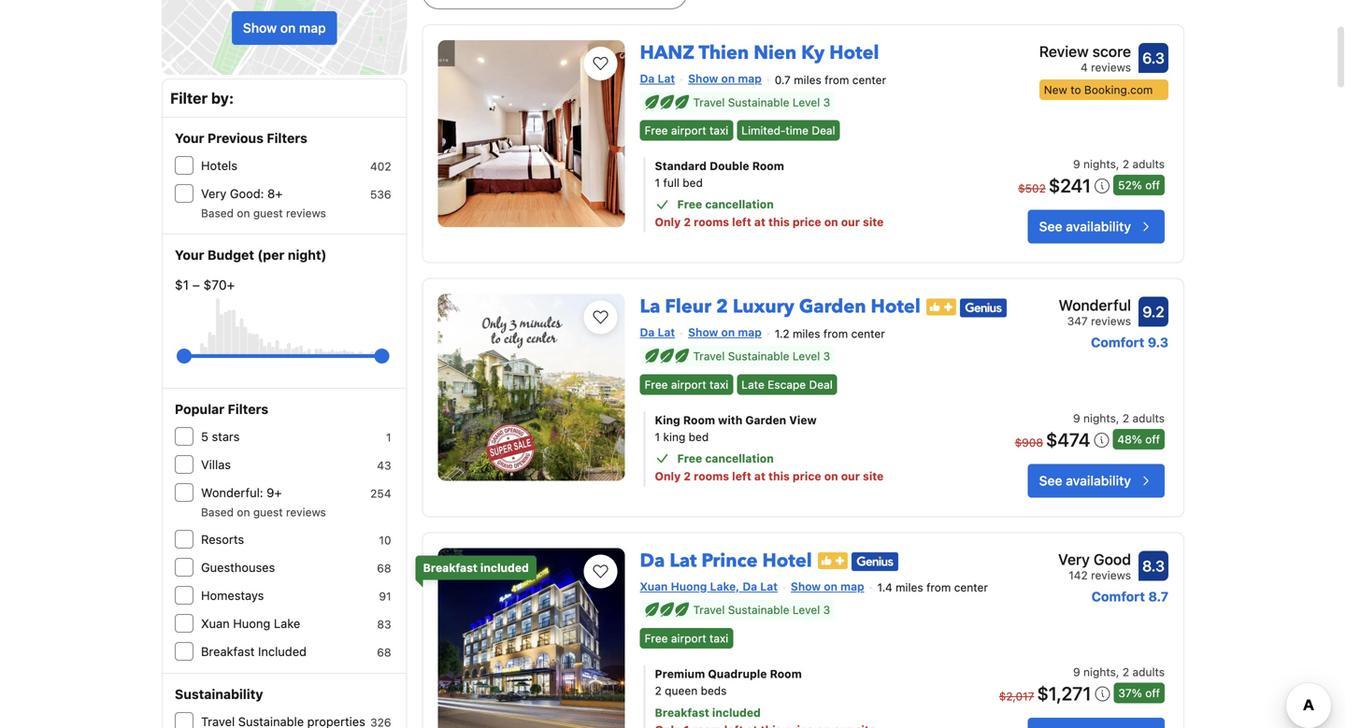 Task type: describe. For each thing, give the bounding box(es) containing it.
la
[[640, 294, 661, 320]]

free down 1 king bed at bottom
[[678, 452, 703, 465]]

see availability link for $241
[[1028, 210, 1165, 244]]

6.3
[[1143, 49, 1165, 67]]

king room with garden view link
[[655, 412, 971, 429]]

wonderful
[[1059, 297, 1132, 314]]

very for good:
[[201, 187, 227, 201]]

level for hotel
[[793, 604, 820, 617]]

travel sustainable level 3 for luxury
[[693, 350, 831, 363]]

wonderful: 9+
[[201, 486, 282, 500]]

free down 1 full bed
[[678, 198, 703, 211]]

1 adults from the top
[[1133, 158, 1165, 171]]

by:
[[211, 89, 234, 107]]

only 2 rooms left at this price on our site for $474
[[655, 470, 884, 483]]

airport for $241
[[671, 124, 707, 137]]

based for very
[[201, 207, 234, 220]]

site for $241
[[863, 216, 884, 229]]

2 down 1 full bed
[[684, 216, 691, 229]]

da down hanz
[[640, 72, 655, 85]]

1 king bed
[[655, 430, 709, 444]]

$1
[[175, 277, 189, 293]]

from for hotel
[[927, 581, 951, 594]]

site for $474
[[863, 470, 884, 483]]

deal for $241
[[812, 124, 836, 137]]

availability for $241
[[1066, 219, 1132, 234]]

hotel inside da lat prince hotel link
[[763, 548, 812, 574]]

fleur
[[665, 294, 712, 320]]

limited-
[[742, 124, 786, 137]]

48% off
[[1118, 433, 1161, 446]]

lat up xuan huong lake, da lat
[[670, 548, 697, 574]]

9.3
[[1148, 335, 1169, 350]]

0 vertical spatial filters
[[267, 130, 308, 146]]

lake
[[274, 617, 300, 631]]

9 nights , 2 adults for da lat prince hotel
[[1074, 666, 1165, 679]]

1.2 miles from center
[[775, 327, 885, 340]]

breakfast inside 2 queen beds breakfast included
[[655, 706, 710, 720]]

2 up 52% at the top right of page
[[1123, 158, 1130, 171]]

bed for $241
[[683, 176, 703, 190]]

late escape deal
[[742, 378, 833, 391]]

la fleur 2 luxury garden hotel
[[640, 294, 921, 320]]

, for la fleur 2 luxury garden hotel
[[1116, 412, 1120, 425]]

$1 – $70+
[[175, 277, 235, 293]]

this for $241
[[769, 216, 790, 229]]

1 vertical spatial garden
[[746, 414, 787, 427]]

show on map button
[[232, 11, 337, 45]]

1 up 43
[[386, 431, 391, 444]]

travel for 2
[[693, 350, 725, 363]]

price for $474
[[793, 470, 822, 483]]

3 for luxury
[[824, 350, 831, 363]]

very for good
[[1059, 551, 1090, 568]]

taxi for $241
[[710, 124, 729, 137]]

83
[[377, 618, 391, 631]]

adults for la fleur 2 luxury garden hotel
[[1133, 412, 1165, 425]]

to
[[1071, 83, 1082, 96]]

off for da lat prince hotel
[[1146, 687, 1161, 700]]

da up xuan huong lake, da lat
[[640, 548, 665, 574]]

$70+
[[203, 277, 235, 293]]

la fleur 2 luxury garden hotel link
[[640, 287, 921, 320]]

show for $1,271
[[791, 580, 821, 593]]

43
[[377, 459, 391, 472]]

wonderful:
[[201, 486, 263, 500]]

score
[[1093, 43, 1132, 60]]

your previous filters
[[175, 130, 308, 146]]

full
[[663, 176, 680, 190]]

prince
[[702, 548, 758, 574]]

2 inside 2 queen beds breakfast included
[[655, 685, 662, 698]]

very good element
[[1059, 548, 1132, 571]]

5 stars
[[201, 430, 240, 444]]

da lat prince hotel
[[640, 548, 812, 574]]

reviews inside very good 142 reviews
[[1091, 569, 1132, 582]]

bed for $474
[[689, 430, 709, 444]]

premium quadruple room link
[[655, 666, 971, 683]]

double
[[710, 160, 750, 173]]

1 vertical spatial room
[[683, 414, 715, 427]]

very good: 8+
[[201, 187, 283, 201]]

with
[[718, 414, 743, 427]]

1.4
[[878, 581, 893, 594]]

see availability for $474
[[1040, 473, 1132, 488]]

8.7
[[1149, 589, 1169, 604]]

0 vertical spatial included
[[481, 561, 529, 574]]

based on guest reviews for good:
[[201, 207, 326, 220]]

king
[[655, 414, 681, 427]]

previous
[[208, 130, 264, 146]]

map for $474
[[738, 326, 762, 339]]

68 for guesthouses
[[377, 562, 391, 575]]

from for luxury
[[824, 327, 848, 340]]

$1,271
[[1037, 683, 1092, 705]]

show on map for $1,271
[[791, 580, 865, 593]]

$908
[[1015, 436, 1044, 449]]

1 , from the top
[[1116, 158, 1120, 171]]

map inside button
[[299, 20, 326, 36]]

reviews inside review score 4 reviews
[[1091, 61, 1132, 74]]

hotel inside la fleur 2 luxury garden hotel link
[[871, 294, 921, 320]]

da lat prince hotel image
[[438, 548, 625, 728]]

queen
[[665, 685, 698, 698]]

show inside button
[[243, 20, 277, 36]]

hanz thien nien ky hotel
[[640, 40, 879, 66]]

filter
[[170, 89, 208, 107]]

see for $474
[[1040, 473, 1063, 488]]

show on map for $474
[[688, 326, 762, 339]]

2 up 37%
[[1123, 666, 1130, 679]]

1 off from the top
[[1146, 179, 1161, 192]]

homestays
[[201, 589, 264, 603]]

standard double room
[[655, 160, 784, 173]]

show on map inside button
[[243, 20, 326, 36]]

review score element
[[1040, 40, 1132, 63]]

$2,017
[[999, 690, 1035, 703]]

luxury
[[733, 294, 795, 320]]

0.7 miles from center
[[775, 73, 887, 86]]

show for $474
[[688, 326, 719, 339]]

1.2
[[775, 327, 790, 340]]

sustainability
[[175, 687, 263, 702]]

included
[[258, 645, 307, 659]]

late
[[742, 378, 765, 391]]

map for $1,271
[[841, 580, 865, 593]]

da lat prince hotel link
[[640, 541, 812, 574]]

wonderful element
[[1059, 294, 1132, 317]]

free cancellation for $241
[[678, 198, 774, 211]]

show on map for $241
[[688, 72, 762, 85]]

xuan huong lake
[[201, 617, 300, 631]]

1 sustainable from the top
[[728, 96, 790, 109]]

breakfast included
[[201, 645, 307, 659]]

xuan huong lake, da lat
[[640, 580, 778, 593]]

very good 142 reviews
[[1059, 551, 1132, 582]]

2 up 48%
[[1123, 412, 1130, 425]]

see availability link for $474
[[1028, 464, 1165, 498]]

10
[[379, 534, 391, 547]]

map for $241
[[738, 72, 762, 85]]

limited-time deal
[[742, 124, 836, 137]]

3 airport from the top
[[671, 632, 707, 645]]

wonderful 347 reviews
[[1059, 297, 1132, 328]]

free airport taxi for $241
[[645, 124, 729, 137]]

xuan for xuan huong lake
[[201, 617, 230, 631]]

breakfast included
[[423, 561, 529, 574]]

lat right lake,
[[761, 580, 778, 593]]

only for $474
[[655, 470, 681, 483]]

1 nights from the top
[[1084, 158, 1116, 171]]

our for $241
[[841, 216, 860, 229]]

standard
[[655, 160, 707, 173]]

ky
[[802, 40, 825, 66]]

9 for da lat prince hotel
[[1074, 666, 1081, 679]]

breakfast for breakfast included
[[201, 645, 255, 659]]

free airport taxi for $474
[[645, 378, 729, 391]]

da right lake,
[[743, 580, 758, 593]]

review score 4 reviews
[[1040, 43, 1132, 74]]

good:
[[230, 187, 264, 201]]

left for $241
[[732, 216, 752, 229]]

0 vertical spatial center
[[853, 73, 887, 86]]

cancellation for $474
[[705, 452, 774, 465]]

comfort for la fleur 2 luxury garden hotel
[[1091, 335, 1145, 350]]

premium quadruple room
[[655, 668, 802, 681]]

9 for la fleur 2 luxury garden hotel
[[1074, 412, 1081, 425]]

off for la fleur 2 luxury garden hotel
[[1146, 433, 1161, 446]]

da down la
[[640, 326, 655, 339]]

1 level from the top
[[793, 96, 820, 109]]

booking.com
[[1085, 83, 1153, 96]]

nien
[[754, 40, 797, 66]]

3 taxi from the top
[[710, 632, 729, 645]]

new
[[1044, 83, 1068, 96]]

comfort 8.7
[[1092, 589, 1169, 604]]

(per
[[258, 247, 285, 263]]

hanz
[[640, 40, 695, 66]]

time
[[786, 124, 809, 137]]



Task type: locate. For each thing, give the bounding box(es) containing it.
free cancellation down "double"
[[678, 198, 774, 211]]

our down king room with garden view link
[[841, 470, 860, 483]]

1 only 2 rooms left at this price on our site from the top
[[655, 216, 884, 229]]

see availability for $241
[[1040, 219, 1132, 234]]

1 this from the top
[[769, 216, 790, 229]]

1 vertical spatial huong
[[233, 617, 271, 631]]

see down $908
[[1040, 473, 1063, 488]]

48%
[[1118, 433, 1143, 446]]

0 vertical spatial 9 nights , 2 adults
[[1074, 158, 1165, 171]]

1 vertical spatial 9
[[1074, 412, 1081, 425]]

1 vertical spatial comfort
[[1092, 589, 1146, 604]]

very
[[201, 187, 227, 201], [1059, 551, 1090, 568]]

402
[[370, 160, 391, 173]]

2 travel sustainable level 3 from the top
[[693, 350, 831, 363]]

0 vertical spatial sustainable
[[728, 96, 790, 109]]

2 vertical spatial free airport taxi
[[645, 632, 729, 645]]

taxi up premium quadruple room
[[710, 632, 729, 645]]

taxi left late
[[710, 378, 729, 391]]

0 vertical spatial travel sustainable level 3
[[693, 96, 831, 109]]

rooms for $241
[[694, 216, 729, 229]]

1 at from the top
[[755, 216, 766, 229]]

genius discounts available at this property. image
[[960, 299, 1007, 317], [960, 299, 1007, 317], [852, 553, 898, 571], [852, 553, 898, 571]]

1 price from the top
[[793, 216, 822, 229]]

villas
[[201, 458, 231, 472]]

0 vertical spatial nights
[[1084, 158, 1116, 171]]

reviews
[[1091, 61, 1132, 74], [286, 207, 326, 220], [1091, 315, 1132, 328], [286, 506, 326, 519], [1091, 569, 1132, 582]]

2 horizontal spatial breakfast
[[655, 706, 710, 720]]

travel sustainable level 3 up limited- at the top right of page
[[693, 96, 831, 109]]

adults for da lat prince hotel
[[1133, 666, 1165, 679]]

3 travel sustainable level 3 from the top
[[693, 604, 831, 617]]

0 vertical spatial availability
[[1066, 219, 1132, 234]]

garden right with
[[746, 414, 787, 427]]

availability for $474
[[1066, 473, 1132, 488]]

1 9 from the top
[[1074, 158, 1081, 171]]

1 vertical spatial very
[[1059, 551, 1090, 568]]

deal for $474
[[809, 378, 833, 391]]

1 horizontal spatial xuan
[[640, 580, 668, 593]]

2 based from the top
[[201, 506, 234, 519]]

stars
[[212, 430, 240, 444]]

1 see availability from the top
[[1040, 219, 1132, 234]]

xuan left lake,
[[640, 580, 668, 593]]

1 68 from the top
[[377, 562, 391, 575]]

1 vertical spatial your
[[175, 247, 204, 263]]

1 vertical spatial breakfast
[[201, 645, 255, 659]]

3 travel from the top
[[693, 604, 725, 617]]

1 vertical spatial based
[[201, 506, 234, 519]]

2 rooms from the top
[[694, 470, 729, 483]]

1 3 from the top
[[824, 96, 831, 109]]

2 9 from the top
[[1074, 412, 1081, 425]]

your for your previous filters
[[175, 130, 204, 146]]

1 da lat from the top
[[640, 72, 675, 85]]

3 9 from the top
[[1074, 666, 1081, 679]]

3 , from the top
[[1116, 666, 1120, 679]]

2 vertical spatial level
[[793, 604, 820, 617]]

536
[[370, 188, 391, 201]]

la fleur 2 luxury garden hotel image
[[438, 294, 625, 481]]

lat down la
[[658, 326, 675, 339]]

taxi
[[710, 124, 729, 137], [710, 378, 729, 391], [710, 632, 729, 645]]

nights up $241
[[1084, 158, 1116, 171]]

center for da lat prince hotel
[[955, 581, 988, 594]]

see availability link
[[1028, 210, 1165, 244], [1028, 464, 1165, 498]]

254
[[370, 487, 391, 500]]

2 down 1 king bed at bottom
[[684, 470, 691, 483]]

2 cancellation from the top
[[705, 452, 774, 465]]

1 vertical spatial nights
[[1084, 412, 1116, 425]]

1 vertical spatial adults
[[1133, 412, 1165, 425]]

3 level from the top
[[793, 604, 820, 617]]

1 your from the top
[[175, 130, 204, 146]]

room up 1 king bed at bottom
[[683, 414, 715, 427]]

premium
[[655, 668, 705, 681]]

2 nights from the top
[[1084, 412, 1116, 425]]

travel sustainable level 3 down lake,
[[693, 604, 831, 617]]

2 this from the top
[[769, 470, 790, 483]]

3 sustainable from the top
[[728, 604, 790, 617]]

garden up '1.2 miles from center'
[[799, 294, 866, 320]]

1 vertical spatial hotel
[[871, 294, 921, 320]]

free cancellation down with
[[678, 452, 774, 465]]

see availability link down $474
[[1028, 464, 1165, 498]]

sustainable for luxury
[[728, 350, 790, 363]]

cancellation
[[705, 198, 774, 211], [705, 452, 774, 465]]

2 only from the top
[[655, 470, 681, 483]]

1 vertical spatial 9 nights , 2 adults
[[1074, 412, 1165, 425]]

0 vertical spatial miles
[[794, 73, 822, 86]]

1 see availability link from the top
[[1028, 210, 1165, 244]]

lat down hanz
[[658, 72, 675, 85]]

price down standard double room 'link'
[[793, 216, 822, 229]]

lake,
[[710, 580, 740, 593]]

1 our from the top
[[841, 216, 860, 229]]

at down king room with garden view
[[755, 470, 766, 483]]

9.2
[[1143, 303, 1165, 321]]

8+
[[267, 187, 283, 201]]

hanz thien nien ky hotel image
[[438, 40, 625, 227]]

2 price from the top
[[793, 470, 822, 483]]

0 vertical spatial site
[[863, 216, 884, 229]]

left
[[732, 216, 752, 229], [732, 470, 752, 483]]

1 vertical spatial miles
[[793, 327, 821, 340]]

0 vertical spatial very
[[201, 187, 227, 201]]

airport up premium at bottom
[[671, 632, 707, 645]]

1 vertical spatial airport
[[671, 378, 707, 391]]

da
[[640, 72, 655, 85], [640, 326, 655, 339], [640, 548, 665, 574], [743, 580, 758, 593]]

3 off from the top
[[1146, 687, 1161, 700]]

1 vertical spatial taxi
[[710, 378, 729, 391]]

0 vertical spatial xuan
[[640, 580, 668, 593]]

9+
[[267, 486, 282, 500]]

huong for lake
[[233, 617, 271, 631]]

5
[[201, 430, 209, 444]]

1 vertical spatial site
[[863, 470, 884, 483]]

show
[[243, 20, 277, 36], [688, 72, 719, 85], [688, 326, 719, 339], [791, 580, 821, 593]]

price for $241
[[793, 216, 822, 229]]

very up 142
[[1059, 551, 1090, 568]]

1 only from the top
[[655, 216, 681, 229]]

2 left from the top
[[732, 470, 752, 483]]

new to booking.com
[[1044, 83, 1153, 96]]

0 vertical spatial 68
[[377, 562, 391, 575]]

guest for good:
[[253, 207, 283, 220]]

2 adults from the top
[[1133, 412, 1165, 425]]

142
[[1069, 569, 1088, 582]]

only for $241
[[655, 216, 681, 229]]

3 free airport taxi from the top
[[645, 632, 729, 645]]

very inside very good 142 reviews
[[1059, 551, 1090, 568]]

from right 1.4
[[927, 581, 951, 594]]

2 vertical spatial miles
[[896, 581, 924, 594]]

1 vertical spatial guest
[[253, 506, 283, 519]]

2 only 2 rooms left at this price on our site from the top
[[655, 470, 884, 483]]

3 adults from the top
[[1133, 666, 1165, 679]]

9 nights , 2 adults for la fleur 2 luxury garden hotel
[[1074, 412, 1165, 425]]

your
[[175, 130, 204, 146], [175, 247, 204, 263]]

king
[[663, 430, 686, 444]]

see availability link down $241
[[1028, 210, 1165, 244]]

2 right fleur
[[716, 294, 728, 320]]

0 vertical spatial from
[[825, 73, 850, 86]]

2 da lat from the top
[[640, 326, 675, 339]]

9 nights , 2 adults
[[1074, 158, 1165, 171], [1074, 412, 1165, 425], [1074, 666, 1165, 679]]

miles for hotel
[[896, 581, 924, 594]]

0 vertical spatial comfort
[[1091, 335, 1145, 350]]

1 guest from the top
[[253, 207, 283, 220]]

2 vertical spatial off
[[1146, 687, 1161, 700]]

1 vertical spatial sustainable
[[728, 350, 790, 363]]

1 rooms from the top
[[694, 216, 729, 229]]

guest down 8+
[[253, 207, 283, 220]]

1 availability from the top
[[1066, 219, 1132, 234]]

travel
[[693, 96, 725, 109], [693, 350, 725, 363], [693, 604, 725, 617]]

1 vertical spatial off
[[1146, 433, 1161, 446]]

3 3 from the top
[[824, 604, 831, 617]]

3 for hotel
[[824, 604, 831, 617]]

0 vertical spatial based on guest reviews
[[201, 207, 326, 220]]

free up standard
[[645, 124, 668, 137]]

comfort for da lat prince hotel
[[1092, 589, 1146, 604]]

1 horizontal spatial breakfast
[[423, 561, 478, 574]]

37% off
[[1119, 687, 1161, 700]]

only down king
[[655, 470, 681, 483]]

adults up 52% off on the top of the page
[[1133, 158, 1165, 171]]

9 up $241
[[1074, 158, 1081, 171]]

0 vertical spatial see availability
[[1040, 219, 1132, 234]]

2 sustainable from the top
[[728, 350, 790, 363]]

1 vertical spatial from
[[824, 327, 848, 340]]

9 nights , 2 adults up 48%
[[1074, 412, 1165, 425]]

group
[[184, 341, 382, 371]]

1 vertical spatial center
[[852, 327, 885, 340]]

good
[[1094, 551, 1132, 568]]

1 9 nights , 2 adults from the top
[[1074, 158, 1165, 171]]

1 for $474
[[655, 430, 660, 444]]

9 up $1,271
[[1074, 666, 1081, 679]]

1 vertical spatial rooms
[[694, 470, 729, 483]]

0.7
[[775, 73, 791, 86]]

1 travel sustainable level 3 from the top
[[693, 96, 831, 109]]

only 2 rooms left at this price on our site for $241
[[655, 216, 884, 229]]

0 vertical spatial level
[[793, 96, 820, 109]]

bed
[[683, 176, 703, 190], [689, 430, 709, 444]]

nights for la fleur 2 luxury garden hotel
[[1084, 412, 1116, 425]]

2 see availability link from the top
[[1028, 464, 1165, 498]]

bed down standard
[[683, 176, 703, 190]]

1 vertical spatial level
[[793, 350, 820, 363]]

0 vertical spatial hotel
[[830, 40, 879, 66]]

free up premium at bottom
[[645, 632, 668, 645]]

comfort
[[1091, 335, 1145, 350], [1092, 589, 1146, 604]]

filter by:
[[170, 89, 234, 107]]

2 based on guest reviews from the top
[[201, 506, 326, 519]]

king room with garden view
[[655, 414, 817, 427]]

bed right king
[[689, 430, 709, 444]]

2 see from the top
[[1040, 473, 1063, 488]]

1 for $241
[[655, 176, 660, 190]]

only
[[655, 216, 681, 229], [655, 470, 681, 483]]

based for wonderful:
[[201, 506, 234, 519]]

2 guest from the top
[[253, 506, 283, 519]]

room inside 'link'
[[753, 160, 784, 173]]

0 vertical spatial ,
[[1116, 158, 1120, 171]]

your budget (per night)
[[175, 247, 327, 263]]

0 vertical spatial see
[[1040, 219, 1063, 234]]

site down standard double room 'link'
[[863, 216, 884, 229]]

this down view
[[769, 470, 790, 483]]

0 vertical spatial your
[[175, 130, 204, 146]]

cancellation for $241
[[705, 198, 774, 211]]

0 vertical spatial our
[[841, 216, 860, 229]]

this for $474
[[769, 470, 790, 483]]

budget
[[208, 247, 254, 263]]

center for la fleur 2 luxury garden hotel
[[852, 327, 885, 340]]

from right 1.2
[[824, 327, 848, 340]]

nights
[[1084, 158, 1116, 171], [1084, 412, 1116, 425], [1084, 666, 1116, 679]]

1 free cancellation from the top
[[678, 198, 774, 211]]

0 vertical spatial huong
[[671, 580, 707, 593]]

1 vertical spatial free cancellation
[[678, 452, 774, 465]]

show for $241
[[688, 72, 719, 85]]

this property is part of our preferred plus program. it's committed to providing outstanding service and excellent value. it'll pay us a higher commission if you make a booking. image
[[818, 553, 848, 569], [818, 553, 848, 569]]

cancellation down "double"
[[705, 198, 774, 211]]

68 down 83
[[377, 646, 391, 659]]

2 off from the top
[[1146, 433, 1161, 446]]

68 for breakfast included
[[377, 646, 391, 659]]

1 left from the top
[[732, 216, 752, 229]]

scored 9.2 element
[[1139, 297, 1169, 327]]

your for your budget (per night)
[[175, 247, 204, 263]]

see for $241
[[1040, 219, 1063, 234]]

9 nights , 2 adults up 37%
[[1074, 666, 1165, 679]]

0 horizontal spatial included
[[481, 561, 529, 574]]

$241
[[1049, 175, 1091, 197]]

1 vertical spatial only
[[655, 470, 681, 483]]

breakfast for breakfast included
[[423, 561, 478, 574]]

1 vertical spatial this
[[769, 470, 790, 483]]

2 taxi from the top
[[710, 378, 729, 391]]

scored 6.3 element
[[1139, 43, 1169, 73]]

travel for prince
[[693, 604, 725, 617]]

left down "double"
[[732, 216, 752, 229]]

free airport taxi up premium at bottom
[[645, 632, 729, 645]]

3 nights from the top
[[1084, 666, 1116, 679]]

0 vertical spatial only 2 rooms left at this price on our site
[[655, 216, 884, 229]]

adults up "37% off"
[[1133, 666, 1165, 679]]

based on guest reviews for 9+
[[201, 506, 326, 519]]

popular filters
[[175, 402, 268, 417]]

taxi for $474
[[710, 378, 729, 391]]

1 vertical spatial deal
[[809, 378, 833, 391]]

miles
[[794, 73, 822, 86], [793, 327, 821, 340], [896, 581, 924, 594]]

map
[[299, 20, 326, 36], [738, 72, 762, 85], [738, 326, 762, 339], [841, 580, 865, 593]]

level up premium quadruple room link
[[793, 604, 820, 617]]

0 vertical spatial 9
[[1074, 158, 1081, 171]]

center right 1.4
[[955, 581, 988, 594]]

travel sustainable level 3 up late
[[693, 350, 831, 363]]

center right 1.2
[[852, 327, 885, 340]]

2 vertical spatial ,
[[1116, 666, 1120, 679]]

1 vertical spatial availability
[[1066, 473, 1132, 488]]

xuan for xuan huong lake, da lat
[[640, 580, 668, 593]]

2 travel from the top
[[693, 350, 725, 363]]

4
[[1081, 61, 1088, 74]]

9
[[1074, 158, 1081, 171], [1074, 412, 1081, 425], [1074, 666, 1081, 679]]

9 up $474
[[1074, 412, 1081, 425]]

our for $474
[[841, 470, 860, 483]]

2 vertical spatial hotel
[[763, 548, 812, 574]]

from down ky
[[825, 73, 850, 86]]

0 horizontal spatial xuan
[[201, 617, 230, 631]]

2 free cancellation from the top
[[678, 452, 774, 465]]

lat
[[658, 72, 675, 85], [658, 326, 675, 339], [670, 548, 697, 574], [761, 580, 778, 593]]

,
[[1116, 158, 1120, 171], [1116, 412, 1120, 425], [1116, 666, 1120, 679]]

52% off
[[1119, 179, 1161, 192]]

see availability
[[1040, 219, 1132, 234], [1040, 473, 1132, 488]]

see
[[1040, 219, 1063, 234], [1040, 473, 1063, 488]]

0 vertical spatial this
[[769, 216, 790, 229]]

2 left queen
[[655, 685, 662, 698]]

this property is part of our preferred plus program. it's committed to providing outstanding service and excellent value. it'll pay us a higher commission if you make a booking. image
[[927, 299, 956, 315], [927, 299, 956, 315]]

1.4 miles from center
[[878, 581, 988, 594]]

0 vertical spatial da lat
[[640, 72, 675, 85]]

2 vertical spatial taxi
[[710, 632, 729, 645]]

left down king room with garden view
[[732, 470, 752, 483]]

37%
[[1119, 687, 1143, 700]]

availability down $474
[[1066, 473, 1132, 488]]

2 at from the top
[[755, 470, 766, 483]]

0 vertical spatial taxi
[[710, 124, 729, 137]]

left for $474
[[732, 470, 752, 483]]

9 nights , 2 adults up 52% at the top right of page
[[1074, 158, 1165, 171]]

2 vertical spatial room
[[770, 668, 802, 681]]

1 vertical spatial 68
[[377, 646, 391, 659]]

1 based from the top
[[201, 207, 234, 220]]

our
[[841, 216, 860, 229], [841, 470, 860, 483]]

0 vertical spatial adults
[[1133, 158, 1165, 171]]

1 vertical spatial travel
[[693, 350, 725, 363]]

deal
[[812, 124, 836, 137], [809, 378, 833, 391]]

comfort down good
[[1092, 589, 1146, 604]]

based down wonderful:
[[201, 506, 234, 519]]

, up 37%
[[1116, 666, 1120, 679]]

2 vertical spatial adults
[[1133, 666, 1165, 679]]

2 vertical spatial center
[[955, 581, 988, 594]]

8.3
[[1143, 557, 1165, 575]]

travel sustainable level 3 for hotel
[[693, 604, 831, 617]]

0 vertical spatial see availability link
[[1028, 210, 1165, 244]]

68 up 91
[[377, 562, 391, 575]]

1 vertical spatial price
[[793, 470, 822, 483]]

da lat down hanz
[[640, 72, 675, 85]]

1 taxi from the top
[[710, 124, 729, 137]]

1 travel from the top
[[693, 96, 725, 109]]

0 vertical spatial 3
[[824, 96, 831, 109]]

2 our from the top
[[841, 470, 860, 483]]

only 2 rooms left at this price on our site down "double"
[[655, 216, 884, 229]]

at for $474
[[755, 470, 766, 483]]

guest for 9+
[[253, 506, 283, 519]]

hotel up 0.7 miles from center on the top right
[[830, 40, 879, 66]]

2 site from the top
[[863, 470, 884, 483]]

1 horizontal spatial included
[[713, 706, 761, 720]]

guesthouses
[[201, 561, 275, 575]]

rooms down 1 full bed
[[694, 216, 729, 229]]

travel down xuan huong lake, da lat
[[693, 604, 725, 617]]

1 vertical spatial see
[[1040, 473, 1063, 488]]

2 vertical spatial sustainable
[[728, 604, 790, 617]]

your up –
[[175, 247, 204, 263]]

at for $241
[[755, 216, 766, 229]]

3 up premium quadruple room link
[[824, 604, 831, 617]]

airport
[[671, 124, 707, 137], [671, 378, 707, 391], [671, 632, 707, 645]]

rooms down 1 king bed at bottom
[[694, 470, 729, 483]]

2 airport from the top
[[671, 378, 707, 391]]

1 see from the top
[[1040, 219, 1063, 234]]

sustainable up limited- at the top right of page
[[728, 96, 790, 109]]

1 vertical spatial free airport taxi
[[645, 378, 729, 391]]

hanz thien nien ky hotel link
[[640, 33, 879, 66]]

only down 'full'
[[655, 216, 681, 229]]

1 full bed
[[655, 176, 703, 190]]

3
[[824, 96, 831, 109], [824, 350, 831, 363], [824, 604, 831, 617]]

1 horizontal spatial very
[[1059, 551, 1090, 568]]

2 vertical spatial 9
[[1074, 666, 1081, 679]]

room for $1,271
[[770, 668, 802, 681]]

1 free airport taxi from the top
[[645, 124, 729, 137]]

taxi up standard double room
[[710, 124, 729, 137]]

0 vertical spatial deal
[[812, 124, 836, 137]]

miles right 1.2
[[793, 327, 821, 340]]

sustainable for hotel
[[728, 604, 790, 617]]

0 vertical spatial price
[[793, 216, 822, 229]]

off right 37%
[[1146, 687, 1161, 700]]

2 3 from the top
[[824, 350, 831, 363]]

on inside button
[[280, 20, 296, 36]]

free airport taxi up standard
[[645, 124, 729, 137]]

da lat for $241
[[640, 72, 675, 85]]

free cancellation for $474
[[678, 452, 774, 465]]

rooms for $474
[[694, 470, 729, 483]]

level up the time
[[793, 96, 820, 109]]

0 vertical spatial guest
[[253, 207, 283, 220]]

1 vertical spatial only 2 rooms left at this price on our site
[[655, 470, 884, 483]]

nights for da lat prince hotel
[[1084, 666, 1116, 679]]

da lat for $474
[[640, 326, 675, 339]]

91
[[379, 590, 391, 603]]

nights up $474
[[1084, 412, 1116, 425]]

1 vertical spatial see availability
[[1040, 473, 1132, 488]]

2 68 from the top
[[377, 646, 391, 659]]

based on guest reviews down 9+
[[201, 506, 326, 519]]

nights up $1,271
[[1084, 666, 1116, 679]]

popular
[[175, 402, 225, 417]]

from
[[825, 73, 850, 86], [824, 327, 848, 340], [927, 581, 951, 594]]

2 see availability from the top
[[1040, 473, 1132, 488]]

hotel inside hanz thien nien ky hotel link
[[830, 40, 879, 66]]

based down very good: 8+ at the left
[[201, 207, 234, 220]]

airport for $474
[[671, 378, 707, 391]]

2 vertical spatial nights
[[1084, 666, 1116, 679]]

room right quadruple
[[770, 668, 802, 681]]

based on guest reviews down 8+
[[201, 207, 326, 220]]

1 based on guest reviews from the top
[[201, 207, 326, 220]]

0 vertical spatial only
[[655, 216, 681, 229]]

2 , from the top
[[1116, 412, 1120, 425]]

2 9 nights , 2 adults from the top
[[1074, 412, 1165, 425]]

scored 8.3 element
[[1139, 551, 1169, 581]]

2 your from the top
[[175, 247, 204, 263]]

off
[[1146, 179, 1161, 192], [1146, 433, 1161, 446], [1146, 687, 1161, 700]]

see down the "$502"
[[1040, 219, 1063, 234]]

1 vertical spatial filters
[[228, 402, 268, 417]]

travel down thien
[[693, 96, 725, 109]]

0 vertical spatial airport
[[671, 124, 707, 137]]

1 cancellation from the top
[[705, 198, 774, 211]]

1 site from the top
[[863, 216, 884, 229]]

0 vertical spatial travel
[[693, 96, 725, 109]]

see availability down $241
[[1040, 219, 1132, 234]]

1 airport from the top
[[671, 124, 707, 137]]

hotel up '1.2 miles from center'
[[871, 294, 921, 320]]

free airport taxi up king
[[645, 378, 729, 391]]

1 comfort from the top
[[1091, 335, 1145, 350]]

availability down $241
[[1066, 219, 1132, 234]]

2 vertical spatial 9 nights , 2 adults
[[1074, 666, 1165, 679]]

airport up standard
[[671, 124, 707, 137]]

2 availability from the top
[[1066, 473, 1132, 488]]

miles right '0.7'
[[794, 73, 822, 86]]

reviews inside wonderful 347 reviews
[[1091, 315, 1132, 328]]

$474
[[1046, 429, 1091, 451]]

free airport taxi
[[645, 124, 729, 137], [645, 378, 729, 391], [645, 632, 729, 645]]

free up king
[[645, 378, 668, 391]]

2 vertical spatial travel sustainable level 3
[[693, 604, 831, 617]]

0 vertical spatial bed
[[683, 176, 703, 190]]

included inside 2 queen beds breakfast included
[[713, 706, 761, 720]]

hotels
[[201, 159, 238, 173]]

, up 48%
[[1116, 412, 1120, 425]]

2 free airport taxi from the top
[[645, 378, 729, 391]]

0 horizontal spatial huong
[[233, 617, 271, 631]]

2 level from the top
[[793, 350, 820, 363]]

0 vertical spatial cancellation
[[705, 198, 774, 211]]

1 horizontal spatial garden
[[799, 294, 866, 320]]

adults up the '48% off'
[[1133, 412, 1165, 425]]

based
[[201, 207, 234, 220], [201, 506, 234, 519]]

included
[[481, 561, 529, 574], [713, 706, 761, 720]]

room for $241
[[753, 160, 784, 173]]

52%
[[1119, 179, 1143, 192]]

miles for luxury
[[793, 327, 821, 340]]

0 vertical spatial off
[[1146, 179, 1161, 192]]

deal right the time
[[812, 124, 836, 137]]

huong for lake,
[[671, 580, 707, 593]]

quadruple
[[708, 668, 767, 681]]

level
[[793, 96, 820, 109], [793, 350, 820, 363], [793, 604, 820, 617]]

2 comfort from the top
[[1092, 589, 1146, 604]]

level for luxury
[[793, 350, 820, 363]]

3 9 nights , 2 adults from the top
[[1074, 666, 1165, 679]]

deal right escape
[[809, 378, 833, 391]]

0 horizontal spatial garden
[[746, 414, 787, 427]]



Task type: vqa. For each thing, say whether or not it's contained in the screenshot.
HIGH FLOOR
no



